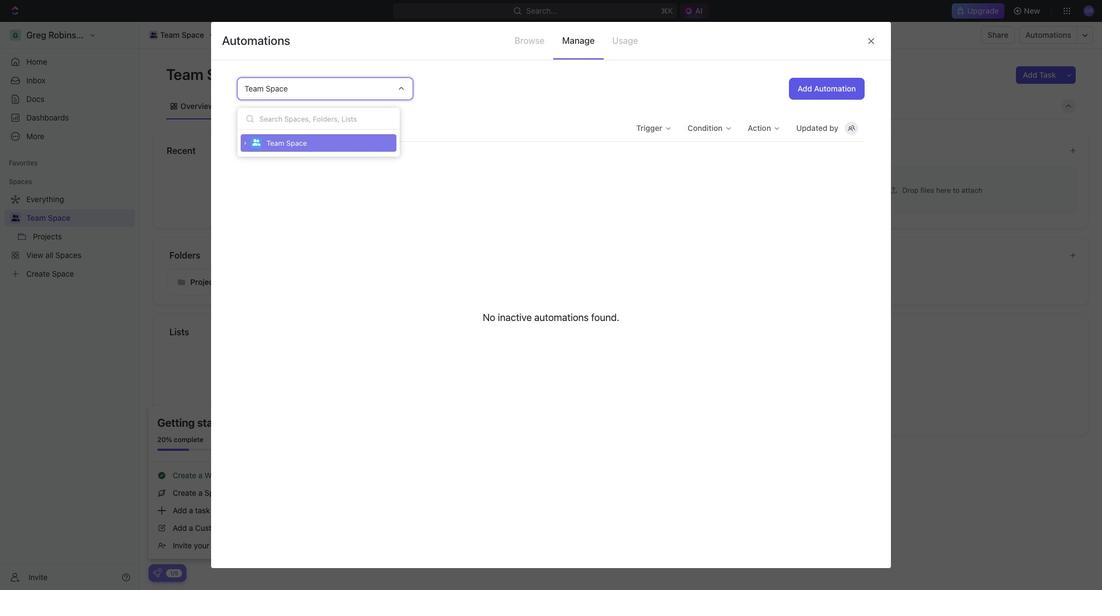 Task type: vqa. For each thing, say whether or not it's contained in the screenshot.
"Home" link
yes



Task type: describe. For each thing, give the bounding box(es) containing it.
automations inside button
[[1026, 30, 1071, 39]]

started
[[197, 417, 234, 429]]

overview
[[180, 101, 214, 110]]

home link
[[4, 53, 135, 71]]

gantt link
[[360, 98, 383, 114]]

a for custom
[[189, 524, 193, 533]]

drop
[[902, 186, 918, 194]]

favorites
[[9, 159, 38, 167]]

team space inside tree
[[26, 213, 70, 223]]

no inactive automations found.
[[483, 312, 619, 323]]

gantt
[[363, 101, 383, 110]]

team space button
[[237, 78, 413, 100]]

docs
[[26, 94, 44, 104]]

lists
[[169, 327, 189, 337]]

create for create a space
[[173, 489, 196, 498]]

user group image inside team space link
[[150, 32, 157, 38]]

automations
[[534, 312, 589, 323]]

invite for invite your team
[[173, 541, 192, 550]]

invite your team
[[173, 541, 229, 550]]

inbox
[[26, 76, 46, 85]]

add a task
[[173, 506, 210, 515]]

1 vertical spatial user group image
[[252, 139, 260, 146]]

calendar
[[310, 101, 342, 110]]

to
[[953, 186, 960, 194]]

automations button
[[1020, 27, 1077, 43]]

add for add automation
[[798, 84, 812, 93]]

onboarding checklist button element
[[153, 569, 162, 578]]

task
[[195, 506, 210, 515]]

search...
[[526, 6, 557, 15]]

list
[[276, 101, 289, 110]]

invite for invite
[[29, 573, 48, 582]]

share button
[[981, 26, 1015, 44]]

inbox link
[[4, 72, 135, 89]]

upgrade link
[[952, 3, 1004, 19]]

a for space
[[198, 489, 202, 498]]

found.
[[591, 312, 619, 323]]

upgrade
[[967, 6, 999, 15]]

getting started
[[157, 417, 234, 429]]

team
[[212, 541, 229, 550]]

browse
[[515, 36, 545, 46]]

user group image
[[11, 215, 19, 222]]

table
[[403, 101, 423, 110]]

automation
[[814, 84, 856, 93]]

sidebar navigation
[[0, 22, 140, 590]]

active
[[244, 123, 267, 133]]

here
[[936, 186, 951, 194]]

folders button
[[169, 249, 1060, 262]]

share
[[988, 30, 1009, 39]]

20%
[[157, 436, 172, 444]]

custom
[[195, 524, 223, 533]]

inactive
[[297, 123, 326, 133]]

dashboards link
[[4, 109, 135, 127]]

folders
[[169, 251, 200, 260]]

add task button
[[1016, 66, 1063, 84]]

new
[[1024, 6, 1040, 15]]

space inside 'dropdown button'
[[266, 84, 288, 93]]

complete
[[174, 436, 203, 444]]



Task type: locate. For each thing, give the bounding box(es) containing it.
1 horizontal spatial automations
[[1026, 30, 1071, 39]]

onboarding checklist button image
[[153, 569, 162, 578]]

table link
[[401, 98, 423, 114]]

create
[[173, 471, 196, 480], [173, 489, 196, 498]]

add left automation
[[798, 84, 812, 93]]

a for task
[[189, 506, 193, 515]]

invite inside sidebar navigation
[[29, 573, 48, 582]]

1 vertical spatial invite
[[29, 573, 48, 582]]

workspace
[[205, 471, 244, 480]]

user group image
[[150, 32, 157, 38], [252, 139, 260, 146]]

0 for active
[[274, 124, 279, 132]]

attach
[[962, 186, 982, 194]]

a
[[198, 471, 202, 480], [198, 489, 202, 498], [189, 506, 193, 515], [189, 524, 193, 533]]

projects button
[[167, 269, 345, 296]]

1 horizontal spatial user group image
[[252, 139, 260, 146]]

invite
[[173, 541, 192, 550], [29, 573, 48, 582]]

create a space
[[173, 489, 227, 498]]

1 vertical spatial team space link
[[26, 209, 133, 227]]

spaces
[[9, 178, 32, 186]]

1 vertical spatial create
[[173, 489, 196, 498]]

team space link inside tree
[[26, 209, 133, 227]]

usage
[[612, 36, 638, 46]]

add automation button
[[789, 78, 865, 100]]

space inside tree
[[48, 213, 70, 223]]

create a workspace
[[173, 471, 244, 480]]

team
[[160, 30, 180, 39], [166, 65, 204, 83], [245, 84, 264, 93], [266, 139, 284, 147], [26, 213, 46, 223]]

recent
[[167, 146, 196, 156]]

0 vertical spatial team space link
[[146, 29, 207, 42]]

team space link
[[146, 29, 207, 42], [26, 209, 133, 227]]

0 horizontal spatial invite
[[29, 573, 48, 582]]

calendar link
[[308, 98, 342, 114]]

1 create from the top
[[173, 471, 196, 480]]

overview link
[[178, 98, 214, 114]]

0 horizontal spatial 0
[[274, 124, 279, 132]]

board link
[[232, 98, 256, 114]]

team space inside 'dropdown button'
[[245, 84, 288, 93]]

⌘k
[[661, 6, 673, 15]]

add
[[1023, 70, 1037, 79], [798, 84, 812, 93], [173, 506, 187, 515], [173, 524, 187, 533]]

1 horizontal spatial team space link
[[146, 29, 207, 42]]

task
[[1039, 70, 1056, 79]]

add task
[[1023, 70, 1056, 79]]

0 vertical spatial create
[[173, 471, 196, 480]]

add left task on the bottom of the page
[[173, 506, 187, 515]]

new button
[[1009, 2, 1047, 20]]

2 create from the top
[[173, 489, 196, 498]]

0 right inactive
[[334, 124, 338, 132]]

automations
[[1026, 30, 1071, 39], [222, 33, 290, 48]]

0 for inactive
[[334, 124, 338, 132]]

a up task on the bottom of the page
[[198, 489, 202, 498]]

create for create a workspace
[[173, 471, 196, 480]]

1 0 from the left
[[274, 124, 279, 132]]

1 horizontal spatial invite
[[173, 541, 192, 550]]

1/5
[[170, 570, 178, 577]]

a for workspace
[[198, 471, 202, 480]]

team inside tree
[[26, 213, 46, 223]]

Search Spaces, Folders, Lists text field
[[237, 108, 400, 130]]

field
[[225, 524, 242, 533]]

add for add a custom field
[[173, 524, 187, 533]]

team space
[[160, 30, 204, 39], [166, 65, 254, 83], [245, 84, 288, 93], [266, 139, 307, 147], [26, 213, 70, 223]]

a left task on the bottom of the page
[[189, 506, 193, 515]]

0 vertical spatial user group image
[[150, 32, 157, 38]]

lists button
[[169, 326, 1076, 339]]

2 0 from the left
[[334, 124, 338, 132]]

add a custom field
[[173, 524, 242, 533]]

home
[[26, 57, 47, 66]]

your
[[194, 541, 209, 550]]

1 horizontal spatial 0
[[334, 124, 338, 132]]

add left task
[[1023, 70, 1037, 79]]

a up create a space
[[198, 471, 202, 480]]

0 horizontal spatial user group image
[[150, 32, 157, 38]]

no
[[483, 312, 495, 323]]

inactive
[[498, 312, 532, 323]]

favorites button
[[4, 157, 42, 170]]

team space tree
[[4, 191, 135, 283]]

board
[[235, 101, 256, 110]]

manage
[[562, 36, 595, 46]]

create up create a space
[[173, 471, 196, 480]]

projects
[[190, 277, 220, 287]]

0 vertical spatial invite
[[173, 541, 192, 550]]

docs link
[[4, 90, 135, 108]]

team inside 'dropdown button'
[[245, 84, 264, 93]]

space
[[182, 30, 204, 39], [207, 65, 251, 83], [266, 84, 288, 93], [286, 139, 307, 147], [48, 213, 70, 223], [205, 489, 227, 498]]

20% complete
[[157, 436, 203, 444]]

getting
[[157, 417, 195, 429]]

drop files here to attach
[[902, 186, 982, 194]]

add for add task
[[1023, 70, 1037, 79]]

0
[[274, 124, 279, 132], [334, 124, 338, 132]]

0 horizontal spatial automations
[[222, 33, 290, 48]]

0 horizontal spatial team space link
[[26, 209, 133, 227]]

add automation
[[798, 84, 856, 93]]

dashboards
[[26, 113, 69, 122]]

add for add a task
[[173, 506, 187, 515]]

0 right active
[[274, 124, 279, 132]]

add down add a task
[[173, 524, 187, 533]]

a down add a task
[[189, 524, 193, 533]]

files
[[920, 186, 934, 194]]

create up add a task
[[173, 489, 196, 498]]

list link
[[274, 98, 289, 114]]



